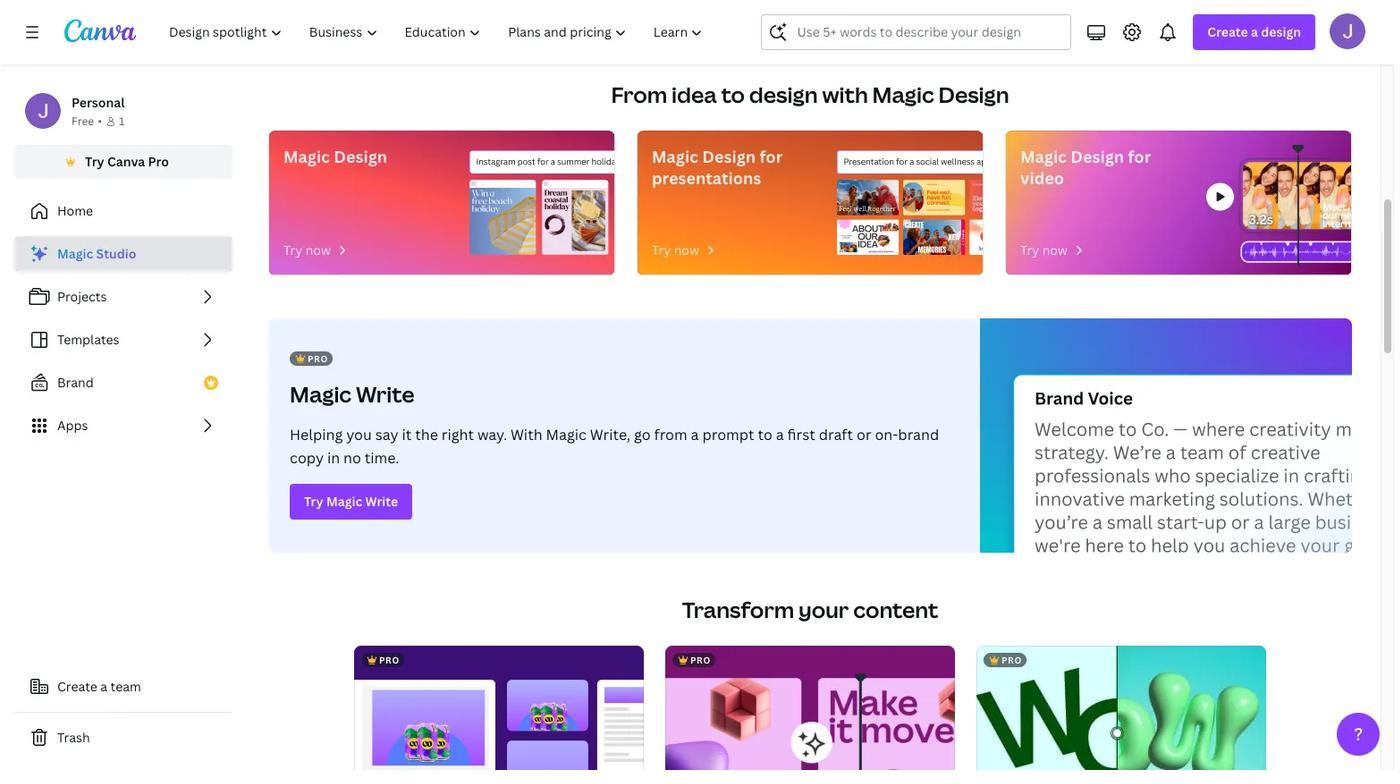 Task type: describe. For each thing, give the bounding box(es) containing it.
try magic write
[[304, 493, 398, 510]]

try now for magic design for presentations
[[652, 242, 700, 259]]

now for magic design
[[306, 242, 331, 259]]

try for magic design
[[284, 242, 303, 259]]

magic inside button
[[326, 493, 363, 510]]

pro
[[148, 153, 169, 170]]

draft
[[819, 425, 854, 445]]

magic morph image
[[977, 646, 1267, 770]]

a inside button
[[100, 678, 107, 695]]

free •
[[72, 114, 102, 129]]

team
[[111, 678, 141, 695]]

the
[[415, 425, 438, 445]]

with
[[511, 425, 543, 445]]

apps link
[[14, 408, 233, 444]]

2 pro group from the left
[[666, 646, 956, 770]]

brand link
[[14, 365, 233, 401]]

try canva pro
[[85, 153, 169, 170]]

home link
[[14, 193, 233, 229]]

from
[[611, 80, 668, 109]]

create a design button
[[1194, 14, 1316, 50]]

in
[[327, 448, 340, 468]]

say
[[375, 425, 399, 445]]

pro for third pro group from the right
[[379, 654, 400, 667]]

magic inside "magic design for video"
[[1021, 146, 1067, 167]]

try now for magic design for video
[[1021, 242, 1068, 259]]

Search search field
[[798, 15, 1036, 49]]

pro for 2nd pro group
[[691, 654, 711, 667]]

go
[[634, 425, 651, 445]]

or
[[857, 425, 872, 445]]

1
[[119, 114, 125, 129]]

try for magic design for presentations
[[652, 242, 671, 259]]

now for magic design for video
[[1043, 242, 1068, 259]]

you
[[346, 425, 372, 445]]

for for magic design for video
[[1129, 146, 1152, 167]]

idea
[[672, 80, 717, 109]]

create a team button
[[14, 669, 233, 705]]

on-
[[875, 425, 899, 445]]

video
[[1021, 167, 1065, 189]]

brand
[[57, 374, 94, 391]]

try for magic design for video
[[1021, 242, 1040, 259]]

magic design for video
[[1021, 146, 1152, 189]]

1 pro group from the left
[[354, 646, 644, 770]]

prompt
[[703, 425, 755, 445]]

with
[[823, 80, 868, 109]]

projects
[[57, 288, 107, 305]]

from idea to design with magic design
[[611, 80, 1010, 109]]

for for magic design for presentations
[[760, 146, 783, 167]]

helping you say it the right way. with magic write, go from a prompt to a first draft or on-brand copy in no time.
[[290, 425, 940, 468]]

0 vertical spatial write
[[356, 379, 415, 409]]

no
[[344, 448, 361, 468]]

studio
[[96, 245, 136, 262]]

•
[[98, 114, 102, 129]]

write,
[[590, 425, 631, 445]]

magic inside magic design for presentations
[[652, 146, 699, 167]]

your
[[799, 595, 849, 624]]

transform
[[682, 595, 795, 624]]

now for magic design for presentations
[[674, 242, 700, 259]]

magic inside helping you say it the right way. with magic write, go from a prompt to a first draft or on-brand copy in no time.
[[546, 425, 587, 445]]

magic design
[[284, 146, 388, 167]]

magic switch image
[[354, 646, 644, 770]]



Task type: locate. For each thing, give the bounding box(es) containing it.
create a team
[[57, 678, 141, 695]]

list containing magic studio
[[14, 236, 233, 444]]

magic studio
[[57, 245, 136, 262]]

None search field
[[762, 14, 1072, 50]]

presentations
[[652, 167, 762, 189]]

design inside magic design for presentations
[[703, 146, 756, 167]]

2 for from the left
[[1129, 146, 1152, 167]]

to
[[722, 80, 745, 109], [758, 425, 773, 445]]

it
[[402, 425, 412, 445]]

pro group
[[354, 646, 644, 770], [666, 646, 956, 770], [977, 646, 1267, 770]]

magic design for presentations
[[652, 146, 783, 189]]

0 horizontal spatial create
[[57, 678, 97, 695]]

1 horizontal spatial now
[[674, 242, 700, 259]]

1 horizontal spatial for
[[1129, 146, 1152, 167]]

create inside button
[[57, 678, 97, 695]]

0 horizontal spatial pro group
[[354, 646, 644, 770]]

copy
[[290, 448, 324, 468]]

try canva pro button
[[14, 145, 233, 179]]

2 horizontal spatial now
[[1043, 242, 1068, 259]]

design inside dropdown button
[[1262, 23, 1302, 40]]

1 horizontal spatial pro group
[[666, 646, 956, 770]]

apps
[[57, 417, 88, 434]]

write
[[356, 379, 415, 409], [366, 493, 398, 510]]

transform your content
[[682, 595, 939, 624]]

2 try now from the left
[[652, 242, 700, 259]]

helping
[[290, 425, 343, 445]]

way.
[[478, 425, 507, 445]]

trash link
[[14, 720, 233, 756]]

3 try now from the left
[[1021, 242, 1068, 259]]

write down time.
[[366, 493, 398, 510]]

try magic write button
[[290, 484, 413, 520]]

1 vertical spatial to
[[758, 425, 773, 445]]

for inside "magic design for video"
[[1129, 146, 1152, 167]]

write inside button
[[366, 493, 398, 510]]

jacob simon image
[[1330, 13, 1366, 49]]

magic animate image
[[666, 646, 956, 770]]

0 horizontal spatial design
[[750, 80, 818, 109]]

personal
[[72, 94, 125, 111]]

brand
[[899, 425, 940, 445]]

right
[[442, 425, 474, 445]]

for inside magic design for presentations
[[760, 146, 783, 167]]

write up say
[[356, 379, 415, 409]]

home
[[57, 202, 93, 219]]

1 horizontal spatial design
[[1262, 23, 1302, 40]]

3 pro group from the left
[[977, 646, 1267, 770]]

2 now from the left
[[674, 242, 700, 259]]

2 horizontal spatial try now
[[1021, 242, 1068, 259]]

design
[[939, 80, 1010, 109], [334, 146, 388, 167], [703, 146, 756, 167], [1071, 146, 1125, 167]]

create for create a design
[[1208, 23, 1249, 40]]

design inside "magic design for video"
[[1071, 146, 1125, 167]]

pro for first pro group from right
[[1002, 654, 1022, 667]]

pro
[[308, 353, 328, 365], [379, 654, 400, 667], [691, 654, 711, 667], [1002, 654, 1022, 667]]

now
[[306, 242, 331, 259], [674, 242, 700, 259], [1043, 242, 1068, 259]]

design for magic design
[[334, 146, 388, 167]]

1 now from the left
[[306, 242, 331, 259]]

1 vertical spatial design
[[750, 80, 818, 109]]

0 vertical spatial to
[[722, 80, 745, 109]]

templates
[[57, 331, 119, 348]]

to right "idea"
[[722, 80, 745, 109]]

create a design
[[1208, 23, 1302, 40]]

magic write
[[290, 379, 415, 409]]

list
[[14, 236, 233, 444]]

1 try now from the left
[[284, 242, 331, 259]]

1 for from the left
[[760, 146, 783, 167]]

create inside dropdown button
[[1208, 23, 1249, 40]]

templates link
[[14, 322, 233, 358]]

design for magic design for video
[[1071, 146, 1125, 167]]

to left the first
[[758, 425, 773, 445]]

0 horizontal spatial to
[[722, 80, 745, 109]]

content
[[854, 595, 939, 624]]

design
[[1262, 23, 1302, 40], [750, 80, 818, 109]]

0 horizontal spatial now
[[306, 242, 331, 259]]

try now
[[284, 242, 331, 259], [652, 242, 700, 259], [1021, 242, 1068, 259]]

projects link
[[14, 279, 233, 315]]

a
[[1252, 23, 1259, 40], [691, 425, 699, 445], [776, 425, 784, 445], [100, 678, 107, 695]]

2 horizontal spatial pro group
[[977, 646, 1267, 770]]

design left with at the right top
[[750, 80, 818, 109]]

0 horizontal spatial try now
[[284, 242, 331, 259]]

magic studio link
[[14, 236, 233, 272]]

to inside helping you say it the right way. with magic write, go from a prompt to a first draft or on-brand copy in no time.
[[758, 425, 773, 445]]

0 vertical spatial create
[[1208, 23, 1249, 40]]

1 vertical spatial create
[[57, 678, 97, 695]]

from
[[654, 425, 688, 445]]

magic
[[873, 80, 935, 109], [284, 146, 330, 167], [652, 146, 699, 167], [1021, 146, 1067, 167], [57, 245, 93, 262], [290, 379, 352, 409], [546, 425, 587, 445], [326, 493, 363, 510]]

design left jacob simon image
[[1262, 23, 1302, 40]]

trash
[[57, 729, 90, 746]]

time.
[[365, 448, 399, 468]]

free
[[72, 114, 94, 129]]

0 vertical spatial design
[[1262, 23, 1302, 40]]

1 vertical spatial write
[[366, 493, 398, 510]]

try now for magic design
[[284, 242, 331, 259]]

0 horizontal spatial for
[[760, 146, 783, 167]]

top level navigation element
[[157, 14, 719, 50]]

3 now from the left
[[1043, 242, 1068, 259]]

create
[[1208, 23, 1249, 40], [57, 678, 97, 695]]

1 horizontal spatial to
[[758, 425, 773, 445]]

create for create a team
[[57, 678, 97, 695]]

design for magic design for presentations
[[703, 146, 756, 167]]

first
[[788, 425, 816, 445]]

for
[[760, 146, 783, 167], [1129, 146, 1152, 167]]

canva
[[107, 153, 145, 170]]

1 horizontal spatial create
[[1208, 23, 1249, 40]]

a inside dropdown button
[[1252, 23, 1259, 40]]

1 horizontal spatial try now
[[652, 242, 700, 259]]

try
[[85, 153, 104, 170], [284, 242, 303, 259], [652, 242, 671, 259], [1021, 242, 1040, 259], [304, 493, 323, 510]]



Task type: vqa. For each thing, say whether or not it's contained in the screenshot.
topmost design
yes



